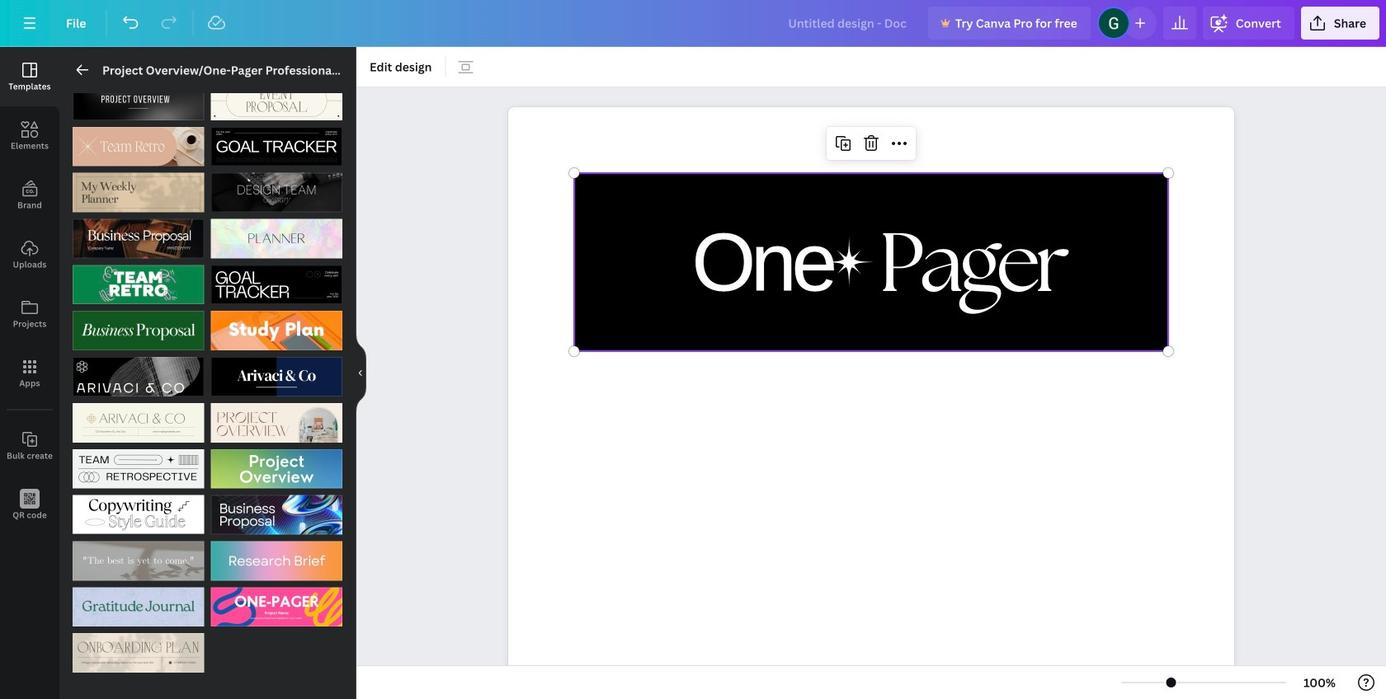 Task type: locate. For each thing, give the bounding box(es) containing it.
copywriting style guide docs banner in black and white editorial style group
[[73, 486, 204, 535]]

goal tracker personal docs banner in black white sleek monochrome style image
[[211, 127, 342, 166], [211, 265, 342, 305]]

black clean and minimalist project overview docs banner group
[[73, 81, 204, 120]]

goal tracker personal docs banner in black white sleek monochrome style image up study plan docs banner in bright orange white vibrant professional style image
[[211, 265, 342, 305]]

white holographic background planner docs banner image
[[211, 219, 342, 259]]

2 goal tracker personal docs banner in black white sleek monochrome style group from the top
[[211, 255, 342, 305]]

design team glossary docs banner in black and white editorial style group
[[211, 163, 342, 212]]

letterhead professional docs banner in black dark blue traditional corporate style group
[[211, 347, 342, 397]]

interview preparations docs banner in beige black and white classic professional style group
[[73, 532, 204, 581]]

onboarding plan professional docs banner in beige ash grey warm classic style image
[[73, 634, 204, 673]]

goal tracker personal docs banner in black white sleek monochrome style group for 'team retro professional docs banner in green pastel purple playful abstract style' image
[[211, 255, 342, 305]]

goal tracker personal docs banner in black white sleek monochrome style group up the 'design team glossary docs banner in black and white editorial style' image
[[211, 117, 342, 166]]

letterhead professional docs banner in black dark blue traditional corporate style image
[[211, 357, 342, 397]]

letterhead professional docs banner in black white sleek monochrome style image
[[73, 357, 204, 397]]

team retro professional docs banner in grey black sleek monochrome style group
[[73, 440, 204, 489]]

goal tracker personal docs banner in black white sleek monochrome style image for goal tracker personal docs banner in black white sleek monochrome style group associated with team retro professional docs banner in salmon tan warm classic style image
[[211, 127, 342, 166]]

goal tracker personal docs banner in black white sleek monochrome style image for goal tracker personal docs banner in black white sleek monochrome style group related to 'team retro professional docs banner in green pastel purple playful abstract style' image
[[211, 265, 342, 305]]

1 goal tracker personal docs banner in black white sleek monochrome style image from the top
[[211, 127, 342, 166]]

onboarding plan professional docs banner in beige ash grey warm classic style group
[[73, 624, 204, 673]]

team retro professional docs banner in green pastel purple playful abstract style group
[[73, 255, 204, 305]]

0 vertical spatial goal tracker personal docs banner in black white sleek monochrome style group
[[211, 117, 342, 166]]

1 vertical spatial goal tracker personal docs banner in black white sleek monochrome style group
[[211, 255, 342, 305]]

event/business proposal professional docs banner in beige dark brown warm classic style group
[[211, 81, 342, 120]]

research brief docs banner in orange teal pink soft pastels style image
[[211, 542, 342, 581]]

goal tracker personal docs banner in black white sleek monochrome style group up study plan docs banner in bright orange white vibrant professional style image
[[211, 255, 342, 305]]

Design title text field
[[775, 7, 922, 40]]

project overview docs banner in light green blue vibrant professional style group
[[211, 440, 342, 489]]

side panel tab list
[[0, 47, 59, 536]]

team retro professional docs banner in green pastel purple playful abstract style image
[[73, 265, 204, 305]]

goal tracker personal docs banner in black white sleek monochrome style group
[[211, 117, 342, 166], [211, 255, 342, 305]]

0 vertical spatial goal tracker personal docs banner in black white sleek monochrome style image
[[211, 127, 342, 166]]

event/business proposal professional docs banner in green white traditional corporate style image
[[73, 311, 204, 351]]

1 goal tracker personal docs banner in black white sleek monochrome style group from the top
[[211, 117, 342, 166]]

2 goal tracker personal docs banner in black white sleek monochrome style image from the top
[[211, 265, 342, 305]]

event/business proposal professional docs banner in black dark blue dark tech style group
[[211, 486, 342, 535]]

None text field
[[508, 107, 1234, 700]]

letterhead professional docs banner in beige mustard dark brown warm classic style image
[[73, 403, 204, 443]]

goal tracker personal docs banner in black white sleek monochrome style image down event/business proposal professional docs banner in beige dark brown warm classic style "group"
[[211, 127, 342, 166]]

project overview/one-pager professional docs banner in pink dark blue yellow playful abstract style group
[[211, 578, 342, 627]]

white holographic background planner docs banner group
[[211, 209, 342, 259]]

project overview/one-pager professional docs banner in beige brown warm classic style image
[[211, 403, 342, 443]]

main menu bar
[[0, 0, 1386, 47]]

project overview/one-pager professional docs banner in beige brown warm classic style group
[[211, 394, 342, 443]]

hide image
[[356, 334, 366, 413]]

design team glossary docs banner in black and white editorial style image
[[211, 173, 342, 212]]

1 vertical spatial goal tracker personal docs banner in black white sleek monochrome style image
[[211, 265, 342, 305]]

event/business proposal professional docs banner in green white traditional corporate style group
[[73, 301, 204, 351]]



Task type: vqa. For each thing, say whether or not it's contained in the screenshot.
Event/Business Proposal Professional Docs Banner In Dark Brown White Photocentric Style group
yes



Task type: describe. For each thing, give the bounding box(es) containing it.
event/business proposal professional docs banner in dark brown white photocentric style group
[[73, 209, 204, 259]]

black clean and minimalist project overview docs banner image
[[73, 81, 204, 120]]

team retro professional docs banner in salmon tan warm classic style group
[[73, 117, 204, 166]]

planner personal docs banner in tan ash grey warm classic style group
[[73, 163, 204, 212]]

event/business proposal professional docs banner in black dark blue dark tech style image
[[211, 496, 342, 535]]

letterhead professional docs banner in beige mustard dark brown warm classic style group
[[73, 394, 204, 443]]

study plan docs banner in bright orange white vibrant professional style group
[[211, 301, 342, 351]]

event/business proposal professional docs banner in dark brown white photocentric style image
[[73, 219, 204, 259]]

letterhead professional docs banner in black white sleek monochrome style group
[[73, 347, 204, 397]]

research brief docs banner in orange teal pink soft pastels style group
[[211, 532, 342, 581]]

goal tracker personal docs banner in black white sleek monochrome style group for team retro professional docs banner in salmon tan warm classic style image
[[211, 117, 342, 166]]

gratitude journal docs banner in light blue green vibrant professional style image
[[73, 588, 204, 627]]

team retro professional docs banner in grey black sleek monochrome style image
[[73, 449, 204, 489]]

project overview docs banner in light green blue vibrant professional style image
[[211, 449, 342, 489]]

event/business proposal professional docs banner in beige dark brown warm classic style image
[[211, 81, 342, 120]]

interview preparations docs banner in beige black and white classic professional style image
[[73, 542, 204, 581]]

Zoom button
[[1293, 670, 1347, 696]]

planner personal docs banner in tan ash grey warm classic style image
[[73, 173, 204, 212]]

copywriting style guide docs banner in black and white editorial style image
[[73, 496, 204, 535]]

team retro professional docs banner in salmon tan warm classic style image
[[73, 127, 204, 166]]

project overview/one-pager professional docs banner in pink dark blue yellow playful abstract style image
[[211, 588, 342, 627]]

gratitude journal docs banner in light blue green vibrant professional style group
[[73, 578, 204, 627]]

study plan docs banner in bright orange white vibrant professional style image
[[211, 311, 342, 351]]



